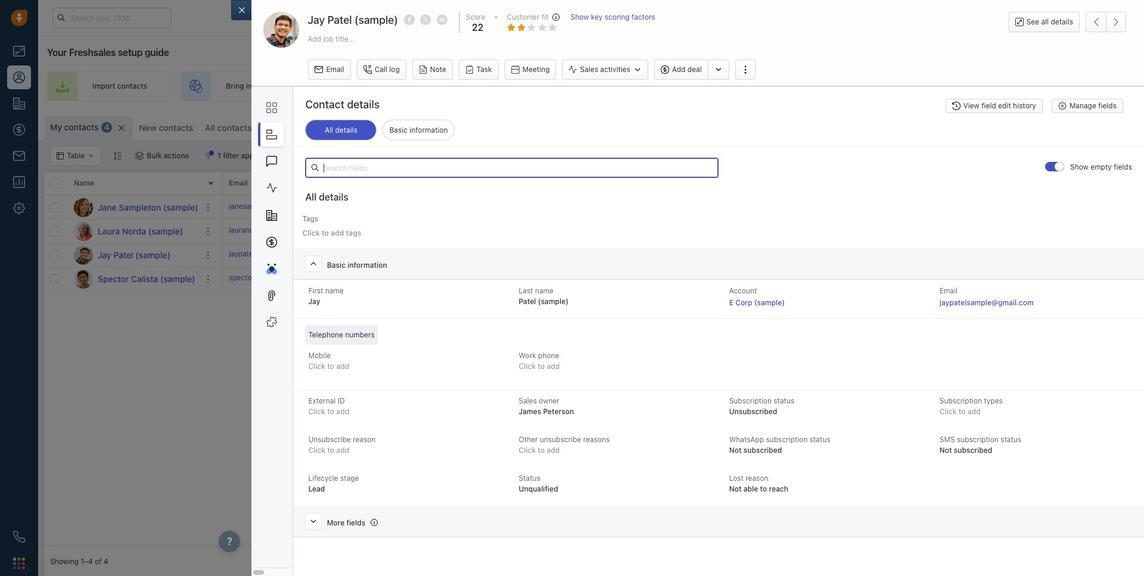 Task type: vqa. For each thing, say whether or not it's contained in the screenshot.


Task type: describe. For each thing, give the bounding box(es) containing it.
name
[[74, 179, 94, 188]]

click inside unsubscribe reason click to add
[[308, 446, 325, 455]]

invite your team link
[[335, 72, 457, 101]]

spectorcalista@gmail.com 3684945781
[[229, 273, 362, 282]]

bulk actions
[[147, 151, 189, 160]]

factors
[[632, 13, 655, 21]]

jane
[[98, 202, 117, 212]]

press space to select this row. row containing lauranordasample@gmail.com
[[223, 220, 1138, 244]]

team inside route leads to your team link
[[583, 82, 600, 91]]

job
[[323, 34, 334, 43]]

add inside work phone click to add
[[547, 362, 560, 371]]

last
[[519, 287, 533, 296]]

activity
[[426, 179, 452, 188]]

subscription for whatsapp
[[766, 436, 808, 445]]

account
[[729, 287, 757, 296]]

details right ⌘ at left top
[[335, 126, 357, 135]]

0 vertical spatial james
[[690, 251, 712, 260]]

work phone
[[318, 179, 360, 188]]

1 james peterson from the top
[[690, 251, 744, 260]]

mobile click to add
[[308, 352, 349, 371]]

pipeline
[[897, 82, 924, 91]]

1 vertical spatial fields
[[1114, 163, 1132, 172]]

3684945781
[[318, 273, 362, 282]]

tags click to add tags
[[302, 215, 361, 238]]

task
[[477, 65, 492, 74]]

manage fields button
[[1052, 99, 1123, 113]]

unqualified inside "press space to select this row." row
[[778, 251, 817, 260]]

contacts for my
[[64, 122, 99, 132]]

phone element
[[7, 526, 31, 549]]

1 horizontal spatial basic
[[389, 126, 408, 135]]

add deal link
[[957, 72, 1055, 101]]

guide
[[145, 47, 169, 58]]

sales for sales activities
[[580, 65, 598, 74]]

fit
[[542, 13, 549, 21]]

empty
[[1091, 163, 1112, 172]]

spectorcalista@gmail.com
[[229, 273, 317, 282]]

1 for 1
[[1065, 10, 1069, 17]]

patel inside 'link'
[[114, 250, 133, 260]]

to inside subscription types click to add
[[959, 408, 966, 417]]

1 your from the left
[[401, 82, 416, 91]]

grid containing 22
[[44, 171, 1138, 548]]

jay inside first name jay
[[308, 297, 320, 306]]

work for work phone
[[318, 179, 336, 188]]

add inside unsubscribe reason click to add
[[336, 446, 349, 455]]

details down work phone
[[319, 192, 348, 203]]

my contacts 4
[[50, 122, 109, 132]]

contacts for new
[[159, 123, 193, 133]]

norda
[[122, 226, 146, 236]]

owner for sales owner james peterson
[[539, 397, 559, 406]]

not inside lost reason not able to reach
[[729, 485, 742, 494]]

task button
[[459, 60, 499, 80]]

1 vertical spatial peterson
[[714, 275, 744, 284]]

add inside other unsubscribe reasons click to add
[[547, 446, 560, 455]]

title...
[[336, 34, 355, 43]]

email button
[[308, 60, 351, 80]]

note button
[[412, 60, 453, 80]]

lost
[[729, 474, 744, 483]]

press space to select this row. row containing jane sampleton (sample)
[[44, 196, 223, 220]]

work phone click to add
[[519, 352, 560, 371]]

not for sms subscription status not subscribed
[[940, 446, 952, 455]]

other
[[519, 436, 538, 445]]

applied
[[241, 151, 267, 160]]

meeting button
[[504, 60, 556, 80]]

details right contact
[[347, 98, 380, 111]]

bulk actions button
[[128, 146, 197, 166]]

click inside other unsubscribe reasons click to add
[[519, 446, 536, 455]]

0 vertical spatial peterson
[[714, 251, 744, 260]]

4167348672
[[318, 226, 361, 235]]

(sample) inside "link"
[[160, 274, 195, 284]]

janesampleton@gmail.com 3684932360
[[229, 202, 363, 211]]

j image for jay patel (sample)
[[74, 246, 93, 265]]

to inside other unsubscribe reasons click to add
[[538, 446, 545, 455]]

1 horizontal spatial tags
[[346, 229, 361, 238]]

12 more...
[[277, 123, 312, 132]]

bring in website leads link
[[181, 72, 323, 101]]

my contacts link
[[50, 122, 99, 133]]

2 leads from the left
[[536, 82, 555, 91]]

see
[[1027, 17, 1039, 26]]

bring in website leads
[[226, 82, 301, 91]]

next activity
[[408, 179, 452, 188]]

route leads to your team
[[514, 82, 600, 91]]

lauranordasample@gmail.com link
[[229, 225, 330, 238]]

press space to select this row. row containing jay patel (sample)
[[44, 244, 223, 268]]

1 sales from the left
[[704, 82, 722, 91]]

1 horizontal spatial add deal
[[1003, 82, 1033, 91]]

0 horizontal spatial all
[[205, 123, 215, 133]]

showing 1–4 of 4
[[50, 558, 108, 567]]

e corp (sample) link
[[729, 299, 785, 308]]

unsubscribe
[[540, 436, 581, 445]]

1 horizontal spatial jay patel (sample)
[[308, 14, 398, 26]]

freshworks switcher image
[[13, 558, 25, 570]]

+ click to add for 54
[[586, 275, 633, 284]]

2 your from the left
[[566, 82, 581, 91]]

create
[[679, 82, 702, 91]]

0 vertical spatial jaypatelsample@gmail.com link
[[229, 249, 320, 262]]

1 horizontal spatial patel
[[327, 14, 352, 26]]

1 horizontal spatial jaypatelsample@gmail.com
[[940, 299, 1034, 308]]

invite your team
[[380, 82, 436, 91]]

add deal button
[[654, 60, 708, 80]]

sales owner
[[676, 179, 718, 188]]

filter
[[223, 151, 239, 160]]

⌘
[[324, 124, 331, 133]]

qualified
[[778, 275, 808, 284]]

22 button
[[469, 22, 483, 33]]

1 horizontal spatial information
[[410, 126, 448, 135]]

sales owner james peterson
[[519, 397, 574, 417]]

show empty fields
[[1070, 163, 1132, 172]]

create sales sequence
[[679, 82, 757, 91]]

next
[[408, 179, 424, 188]]

click inside external id click to add
[[308, 408, 325, 417]]

numbers
[[345, 331, 375, 340]]

name for last name
[[535, 287, 553, 296]]

view field edit history button
[[945, 99, 1043, 113]]

spector
[[98, 274, 129, 284]]

manage fields
[[1070, 102, 1117, 110]]

whatsapp
[[729, 436, 764, 445]]

score for score
[[497, 179, 517, 188]]

your freshsales setup guide
[[47, 47, 169, 58]]

4 inside the my contacts 4
[[104, 123, 109, 132]]

jay patel (sample) inside grid
[[98, 250, 170, 260]]

1 leads from the left
[[283, 82, 301, 91]]

patel inside last name patel (sample)
[[519, 297, 536, 306]]

row group containing 22
[[223, 196, 1138, 291]]

corp inside "press space to select this row." row
[[861, 251, 877, 260]]

0 horizontal spatial basic
[[327, 261, 346, 270]]

0 horizontal spatial tags
[[302, 215, 318, 223]]

sampleton
[[119, 202, 161, 212]]

e inside row
[[854, 251, 859, 260]]

call
[[375, 65, 387, 74]]

status for whatsapp
[[810, 436, 830, 445]]

my
[[50, 122, 62, 132]]

fields for manage fields
[[1098, 102, 1117, 110]]

work for work phone click to add
[[519, 352, 536, 361]]

row group containing jane sampleton (sample)
[[44, 196, 223, 291]]

techcave (sample) link
[[854, 275, 918, 284]]

sales for sales owner
[[676, 179, 695, 188]]

first name jay
[[308, 287, 344, 306]]

contacts for all
[[217, 123, 252, 133]]

phone image
[[13, 532, 25, 543]]

route
[[514, 82, 534, 91]]

1 filter applied button
[[197, 146, 274, 166]]

1 vertical spatial james
[[690, 275, 712, 284]]

meeting
[[522, 65, 550, 74]]

status inside the subscription status unsubscribed
[[774, 397, 794, 406]]

set up your sales pipeline
[[836, 82, 924, 91]]

Search your CRM... text field
[[52, 8, 172, 28]]

phone for work phone
[[338, 179, 360, 188]]

all
[[1041, 17, 1049, 26]]

+ click to add for 22
[[586, 251, 633, 260]]

score 22
[[466, 13, 485, 33]]

(sample) inside last name patel (sample)
[[538, 297, 569, 306]]

0 horizontal spatial basic information
[[327, 261, 387, 270]]

email inside email jaypatelsample@gmail.com
[[940, 287, 958, 296]]

0 horizontal spatial unqualified
[[519, 485, 558, 494]]

laura norda (sample)
[[98, 226, 183, 236]]

see all details
[[1027, 17, 1073, 26]]

(sample) inside 'link'
[[135, 250, 170, 260]]

log
[[389, 65, 400, 74]]

unsubscribe reason click to add
[[308, 436, 376, 455]]

subscribed for whatsapp
[[743, 446, 782, 455]]

types
[[984, 397, 1003, 406]]

add inside mobile click to add
[[336, 362, 349, 371]]

setup
[[118, 47, 143, 58]]

sales inside sales owner james peterson
[[519, 397, 537, 406]]

details inside button
[[1051, 17, 1073, 26]]

3684945781 link
[[318, 273, 362, 286]]

reason for unsubscribe reason
[[353, 436, 376, 445]]

email inside grid
[[229, 179, 248, 188]]

phone for work phone click to add
[[538, 352, 559, 361]]

1 vertical spatial deal
[[1018, 82, 1033, 91]]

add inside button
[[672, 65, 686, 74]]

techcave (sample)
[[854, 275, 918, 284]]



Task type: locate. For each thing, give the bounding box(es) containing it.
subscription up unsubscribed
[[729, 397, 772, 406]]

0 horizontal spatial show
[[571, 13, 589, 21]]

e down account
[[729, 299, 733, 308]]

0 vertical spatial add deal
[[672, 65, 702, 74]]

0 vertical spatial james peterson
[[690, 251, 744, 260]]

0 vertical spatial 4
[[104, 123, 109, 132]]

status inside the whatsapp subscription status not subscribed
[[810, 436, 830, 445]]

subscribed down sms
[[954, 446, 992, 455]]

2 row group from the left
[[223, 196, 1138, 291]]

subscription right "whatsapp"
[[766, 436, 808, 445]]

subscribed inside sms subscription status not subscribed
[[954, 446, 992, 455]]

1 left filter
[[218, 151, 221, 160]]

⌘ o
[[324, 124, 338, 133]]

contact
[[305, 98, 344, 111]]

2 sales from the left
[[877, 82, 895, 91]]

score for score 22
[[466, 13, 485, 21]]

22 up 54
[[497, 250, 508, 260]]

0 vertical spatial 1
[[1065, 10, 1069, 17]]

jaypatelsample@gmail.com
[[229, 250, 320, 259], [940, 299, 1034, 308]]

corp down account
[[735, 299, 752, 308]]

in
[[246, 82, 252, 91]]

2 horizontal spatial email
[[940, 287, 958, 296]]

reason inside lost reason not able to reach
[[746, 474, 768, 483]]

basic down invite your team link
[[389, 126, 408, 135]]

show left empty
[[1070, 163, 1089, 172]]

54
[[497, 274, 509, 284]]

subscribed for sms
[[954, 446, 992, 455]]

0 vertical spatial sales
[[580, 65, 598, 74]]

deal inside button
[[688, 65, 702, 74]]

1 vertical spatial all details
[[305, 192, 348, 203]]

add inside tags click to add tags
[[331, 229, 344, 238]]

information down invite your team
[[410, 126, 448, 135]]

not
[[729, 446, 742, 455], [940, 446, 952, 455], [729, 485, 742, 494]]

0 vertical spatial j image
[[74, 198, 93, 217]]

1 row group from the left
[[44, 196, 223, 291]]

+ add task for 22
[[408, 251, 444, 260]]

mobile
[[308, 352, 331, 361]]

1 horizontal spatial 22
[[497, 250, 508, 260]]

not inside sms subscription status not subscribed
[[940, 446, 952, 455]]

fields right manage
[[1098, 102, 1117, 110]]

0 horizontal spatial jaypatelsample@gmail.com link
[[229, 249, 320, 262]]

0 horizontal spatial deal
[[688, 65, 702, 74]]

1 horizontal spatial sales
[[877, 82, 895, 91]]

route leads to your team link
[[469, 72, 622, 101]]

unsubscribed
[[729, 408, 777, 417]]

name inside last name patel (sample)
[[535, 287, 553, 296]]

2 vertical spatial sales
[[519, 397, 537, 406]]

1 right all
[[1065, 10, 1069, 17]]

manage
[[1070, 102, 1096, 110]]

2 name from the left
[[535, 287, 553, 296]]

1 vertical spatial owner
[[539, 397, 559, 406]]

owner inside grid
[[697, 179, 718, 188]]

0 horizontal spatial subscription
[[729, 397, 772, 406]]

container_wx8msf4aqz5i3rn1 image for bulk actions button
[[135, 152, 144, 160]]

container_wx8msf4aqz5i3rn1 image for 1 filter applied button
[[204, 152, 213, 160]]

2 horizontal spatial status
[[1001, 436, 1021, 445]]

sms
[[940, 436, 955, 445]]

contacts right my
[[64, 122, 99, 132]]

4 right the of
[[104, 558, 108, 567]]

name
[[325, 287, 344, 296], [535, 287, 553, 296]]

show inside 'link'
[[571, 13, 589, 21]]

name down 3684945781 link on the left top
[[325, 287, 344, 296]]

customer
[[507, 13, 540, 21]]

to inside external id click to add
[[327, 408, 334, 417]]

your
[[47, 47, 67, 58]]

to inside tags click to add tags
[[322, 229, 329, 238]]

2 vertical spatial peterson
[[543, 408, 574, 417]]

2 horizontal spatial all
[[325, 126, 333, 135]]

show left key
[[571, 13, 589, 21]]

deal up create
[[688, 65, 702, 74]]

1 vertical spatial basic
[[327, 261, 346, 270]]

1 vertical spatial phone
[[538, 352, 559, 361]]

1 subscription from the left
[[766, 436, 808, 445]]

name for first name
[[325, 287, 344, 296]]

1 + add task from the top
[[408, 251, 444, 260]]

0 horizontal spatial 22
[[472, 22, 483, 33]]

name right last
[[535, 287, 553, 296]]

import
[[92, 82, 115, 91]]

contacts right import
[[117, 82, 147, 91]]

o
[[333, 124, 338, 133]]

task for 54
[[429, 274, 444, 283]]

bring
[[226, 82, 244, 91]]

press space to select this row. row containing spector calista (sample)
[[44, 268, 223, 291]]

2 horizontal spatial patel
[[519, 297, 536, 306]]

fields right empty
[[1114, 163, 1132, 172]]

0 horizontal spatial email
[[229, 179, 248, 188]]

not inside the whatsapp subscription status not subscribed
[[729, 446, 742, 455]]

l image
[[74, 222, 93, 241]]

1 horizontal spatial 1
[[1065, 10, 1069, 17]]

0 vertical spatial tags
[[302, 215, 318, 223]]

2 james peterson from the top
[[690, 275, 744, 284]]

basic up 3684945781
[[327, 261, 346, 270]]

james peterson
[[690, 251, 744, 260], [690, 275, 744, 284]]

container_wx8msf4aqz5i3rn1 image inside 1 filter applied button
[[204, 152, 213, 160]]

jay inside 'link'
[[98, 250, 111, 260]]

all down contact
[[325, 126, 333, 135]]

2 vertical spatial email
[[940, 287, 958, 296]]

1 vertical spatial show
[[1070, 163, 1089, 172]]

new contacts button
[[133, 116, 199, 140], [139, 123, 193, 133]]

0 horizontal spatial sales
[[519, 397, 537, 406]]

1 horizontal spatial owner
[[697, 179, 718, 188]]

container_wx8msf4aqz5i3rn1 image inside bulk actions button
[[135, 152, 144, 160]]

your down sales activities
[[566, 82, 581, 91]]

1 j image from the top
[[74, 198, 93, 217]]

patel
[[327, 14, 352, 26], [114, 250, 133, 260], [519, 297, 536, 306]]

add deal
[[672, 65, 702, 74], [1003, 82, 1033, 91]]

1 horizontal spatial show
[[1070, 163, 1089, 172]]

all up 1 filter applied button
[[205, 123, 215, 133]]

press space to select this row. row containing janesampleton@gmail.com
[[223, 196, 1138, 220]]

2 team from the left
[[583, 82, 600, 91]]

1 subscription from the left
[[729, 397, 772, 406]]

1 name from the left
[[325, 287, 344, 296]]

jay patel (sample) up title...
[[308, 14, 398, 26]]

basic
[[389, 126, 408, 135], [327, 261, 346, 270]]

lifecycle
[[308, 474, 338, 483]]

dialog containing jay patel (sample)
[[231, 0, 1144, 577]]

e corp (sample)
[[854, 251, 909, 260]]

0 vertical spatial jay
[[308, 14, 325, 26]]

0 vertical spatial e
[[854, 251, 859, 260]]

show key scoring factors link
[[571, 12, 655, 34]]

+ add task for 54
[[408, 274, 444, 283]]

peterson inside sales owner james peterson
[[543, 408, 574, 417]]

2 j image from the top
[[74, 246, 93, 265]]

0 vertical spatial show
[[571, 13, 589, 21]]

1 vertical spatial jay patel (sample)
[[98, 250, 170, 260]]

score up 22 button at the top of the page
[[466, 13, 485, 21]]

0 horizontal spatial jay patel (sample)
[[98, 250, 170, 260]]

corp inside account e corp (sample)
[[735, 299, 752, 308]]

1 inside button
[[218, 151, 221, 160]]

1 horizontal spatial phone
[[538, 352, 559, 361]]

0 vertical spatial fields
[[1098, 102, 1117, 110]]

show key scoring factors
[[571, 13, 655, 21]]

1 vertical spatial information
[[348, 261, 387, 270]]

s image
[[74, 270, 93, 289]]

22 up the task button
[[472, 22, 483, 33]]

deal
[[688, 65, 702, 74], [1018, 82, 1033, 91]]

j image for jane sampleton (sample)
[[74, 198, 93, 217]]

subscription
[[729, 397, 772, 406], [940, 397, 982, 406]]

e inside account e corp (sample)
[[729, 299, 733, 308]]

subscription right sms
[[957, 436, 999, 445]]

4 right my contacts link
[[104, 123, 109, 132]]

1 horizontal spatial container_wx8msf4aqz5i3rn1 image
[[204, 152, 213, 160]]

subscription for unsubscribed
[[729, 397, 772, 406]]

fields
[[1098, 102, 1117, 110], [1114, 163, 1132, 172], [346, 519, 365, 528]]

all details down contact details
[[325, 126, 357, 135]]

tags down 3684932360 link
[[346, 229, 361, 238]]

score inside grid
[[497, 179, 517, 188]]

all left 3684932360
[[305, 192, 317, 203]]

0 horizontal spatial name
[[325, 287, 344, 296]]

unqualified down status
[[519, 485, 558, 494]]

team inside invite your team link
[[418, 82, 436, 91]]

basic information up 3684945781
[[327, 261, 387, 270]]

lost reason not able to reach
[[729, 474, 788, 494]]

not down "whatsapp"
[[729, 446, 742, 455]]

0 vertical spatial task
[[429, 251, 444, 260]]

+
[[318, 250, 323, 259], [408, 251, 412, 260], [586, 251, 591, 260], [408, 274, 412, 283], [586, 275, 591, 284]]

email inside button
[[326, 65, 344, 74]]

jay down laura
[[98, 250, 111, 260]]

owner for sales owner
[[697, 179, 718, 188]]

subscription inside sms subscription status not subscribed
[[957, 436, 999, 445]]

name inside first name jay
[[325, 287, 344, 296]]

jay down the "first"
[[308, 297, 320, 306]]

task for 22
[[429, 251, 444, 260]]

1 team from the left
[[418, 82, 436, 91]]

1 horizontal spatial name
[[535, 287, 553, 296]]

add deal up create
[[672, 65, 702, 74]]

reach
[[769, 485, 788, 494]]

add inside subscription types click to add
[[968, 408, 981, 417]]

2 subscription from the left
[[957, 436, 999, 445]]

0 vertical spatial patel
[[327, 14, 352, 26]]

jaypatelsample@gmail.com link
[[229, 249, 320, 262], [940, 297, 1034, 309]]

details right all
[[1051, 17, 1073, 26]]

subscribed inside the whatsapp subscription status not subscribed
[[743, 446, 782, 455]]

0 vertical spatial phone
[[338, 179, 360, 188]]

1 horizontal spatial email
[[326, 65, 344, 74]]

subscription inside the subscription status unsubscribed
[[729, 397, 772, 406]]

corp
[[861, 251, 877, 260], [735, 299, 752, 308]]

0 horizontal spatial reason
[[353, 436, 376, 445]]

information up 3684945781
[[348, 261, 387, 270]]

showing
[[50, 558, 79, 567]]

all contacts button
[[199, 116, 258, 140], [205, 123, 252, 133]]

0 vertical spatial basic information
[[389, 126, 448, 135]]

subscription for sms
[[957, 436, 999, 445]]

press space to select this row. row containing 54
[[223, 268, 1138, 291]]

sales right create
[[704, 82, 722, 91]]

work up sales owner james peterson
[[519, 352, 536, 361]]

patel up spector
[[114, 250, 133, 260]]

0 vertical spatial reason
[[353, 436, 376, 445]]

your right "invite"
[[401, 82, 416, 91]]

0 vertical spatial email
[[326, 65, 344, 74]]

(sample)
[[355, 14, 398, 26], [163, 202, 198, 212], [148, 226, 183, 236], [135, 250, 170, 260], [879, 251, 909, 260], [160, 274, 195, 284], [888, 275, 918, 284], [538, 297, 569, 306], [754, 299, 785, 308]]

j image
[[74, 198, 93, 217], [74, 246, 93, 265]]

1 horizontal spatial sales
[[580, 65, 598, 74]]

patel down last
[[519, 297, 536, 306]]

lifecycle stage lead
[[308, 474, 359, 494]]

click inside mobile click to add
[[308, 362, 325, 371]]

bulk
[[147, 151, 162, 160]]

phone inside grid
[[338, 179, 360, 188]]

jay patel (sample) down norda
[[98, 250, 170, 260]]

2 horizontal spatial container_wx8msf4aqz5i3rn1 image
[[679, 275, 687, 283]]

work inside work phone click to add
[[519, 352, 536, 361]]

e up techcave
[[854, 251, 859, 260]]

j image left jane
[[74, 198, 93, 217]]

status inside sms subscription status not subscribed
[[1001, 436, 1021, 445]]

external
[[308, 397, 336, 406]]

whatsapp subscription status not subscribed
[[729, 436, 830, 455]]

jay
[[308, 14, 325, 26], [98, 250, 111, 260], [308, 297, 320, 306]]

more...
[[287, 123, 312, 132]]

see all details button
[[1009, 12, 1080, 32]]

subscribed down "whatsapp"
[[743, 446, 782, 455]]

j image down "l" 'icon'
[[74, 246, 93, 265]]

phone inside work phone click to add
[[538, 352, 559, 361]]

reason up able
[[746, 474, 768, 483]]

fields right more
[[346, 519, 365, 528]]

lauranordasample@gmail.com
[[229, 226, 330, 235]]

work up 3684932360
[[318, 179, 336, 188]]

0 vertical spatial corp
[[861, 251, 877, 260]]

jaypatelsample@gmail.com inside grid
[[229, 250, 320, 259]]

click inside work phone click to add
[[519, 362, 536, 371]]

tags down janesampleton@gmail.com 3684932360
[[302, 215, 318, 223]]

cell
[[402, 196, 491, 219], [491, 196, 580, 219], [580, 196, 670, 219], [670, 196, 759, 219], [759, 196, 849, 219], [849, 196, 938, 219], [938, 196, 1138, 219], [402, 220, 491, 243], [491, 220, 580, 243], [580, 220, 670, 243], [670, 220, 759, 243], [759, 220, 849, 243], [849, 220, 938, 243], [938, 220, 1138, 243], [938, 244, 1138, 267], [938, 268, 1138, 291]]

not down lost
[[729, 485, 742, 494]]

your right up on the right
[[860, 82, 875, 91]]

add deal inside button
[[672, 65, 702, 74]]

to inside work phone click to add
[[538, 362, 545, 371]]

2 subscription from the left
[[940, 397, 982, 406]]

1 vertical spatial jaypatelsample@gmail.com link
[[940, 297, 1034, 309]]

new contacts
[[139, 123, 193, 133]]

1 vertical spatial add deal
[[1003, 82, 1033, 91]]

0 horizontal spatial container_wx8msf4aqz5i3rn1 image
[[135, 152, 144, 160]]

all details down work phone
[[305, 192, 348, 203]]

0 vertical spatial + click to add
[[586, 251, 633, 260]]

3 your from the left
[[860, 82, 875, 91]]

not down sms
[[940, 446, 952, 455]]

1 vertical spatial score
[[497, 179, 517, 188]]

name row
[[44, 172, 223, 196]]

subscription for click
[[940, 397, 982, 406]]

0 vertical spatial work
[[318, 179, 336, 188]]

jaypatelsample@gmail.com link inside dialog
[[940, 297, 1034, 309]]

1 vertical spatial 1
[[218, 151, 221, 160]]

reason inside unsubscribe reason click to add
[[353, 436, 376, 445]]

1 horizontal spatial status
[[810, 436, 830, 445]]

+ click to add
[[586, 251, 633, 260], [586, 275, 633, 284]]

1 task from the top
[[429, 251, 444, 260]]

0 vertical spatial information
[[410, 126, 448, 135]]

1 vertical spatial tags
[[346, 229, 361, 238]]

unsubscribe
[[308, 436, 351, 445]]

add
[[331, 229, 344, 238], [352, 250, 365, 259], [620, 251, 633, 260], [620, 275, 633, 284], [336, 362, 349, 371], [547, 362, 560, 371], [336, 408, 349, 417], [968, 408, 981, 417], [336, 446, 349, 455], [547, 446, 560, 455]]

status
[[774, 397, 794, 406], [810, 436, 830, 445], [1001, 436, 1021, 445]]

2 + add task from the top
[[408, 274, 444, 283]]

reasons
[[583, 436, 610, 445]]

show for show empty fields
[[1070, 163, 1089, 172]]

1 horizontal spatial your
[[566, 82, 581, 91]]

1 vertical spatial unqualified
[[519, 485, 558, 494]]

history
[[1013, 102, 1036, 110]]

unqualified
[[778, 251, 817, 260], [519, 485, 558, 494]]

other unsubscribe reasons click to add
[[519, 436, 610, 455]]

1 horizontal spatial team
[[583, 82, 600, 91]]

score down search fields text field
[[497, 179, 517, 188]]

0 vertical spatial 22
[[472, 22, 483, 33]]

0 horizontal spatial corp
[[735, 299, 752, 308]]

contacts up filter
[[217, 123, 252, 133]]

show for show key scoring factors
[[571, 13, 589, 21]]

sales
[[580, 65, 598, 74], [676, 179, 695, 188], [519, 397, 537, 406]]

1 + click to add from the top
[[586, 251, 633, 260]]

1 horizontal spatial subscription
[[957, 436, 999, 445]]

reason for lost reason
[[746, 474, 768, 483]]

1 vertical spatial 4
[[104, 558, 108, 567]]

fields inside button
[[1098, 102, 1117, 110]]

subscription inside subscription types click to add
[[940, 397, 982, 406]]

2 subscribed from the left
[[954, 446, 992, 455]]

1 vertical spatial reason
[[746, 474, 768, 483]]

jane sampleton (sample)
[[98, 202, 198, 212]]

note
[[430, 65, 446, 74]]

new
[[139, 123, 157, 133]]

0 horizontal spatial leads
[[283, 82, 301, 91]]

invite
[[380, 82, 399, 91]]

1 vertical spatial work
[[519, 352, 536, 361]]

2 + click to add from the top
[[586, 275, 633, 284]]

1 vertical spatial email
[[229, 179, 248, 188]]

jay patel (sample) link
[[98, 249, 170, 261]]

0 vertical spatial all details
[[325, 126, 357, 135]]

press space to select this row. row
[[44, 196, 223, 220], [223, 196, 1138, 220], [44, 220, 223, 244], [223, 220, 1138, 244], [44, 244, 223, 268], [223, 244, 1138, 268], [44, 268, 223, 291], [223, 268, 1138, 291]]

1
[[1065, 10, 1069, 17], [218, 151, 221, 160]]

corp up techcave
[[861, 251, 877, 260]]

basic information down invite your team
[[389, 126, 448, 135]]

to inside lost reason not able to reach
[[760, 485, 767, 494]]

press space to select this row. row containing 22
[[223, 244, 1138, 268]]

not for whatsapp subscription status not subscribed
[[729, 446, 742, 455]]

information
[[410, 126, 448, 135], [348, 261, 387, 270]]

website
[[254, 82, 281, 91]]

1 for 1 filter applied
[[218, 151, 221, 160]]

2 horizontal spatial your
[[860, 82, 875, 91]]

status unqualified
[[519, 474, 558, 494]]

0 horizontal spatial add deal
[[672, 65, 702, 74]]

2 horizontal spatial sales
[[676, 179, 695, 188]]

2 vertical spatial patel
[[519, 297, 536, 306]]

telephone numbers
[[308, 331, 375, 340]]

team down note button
[[418, 82, 436, 91]]

click inside subscription types click to add
[[940, 408, 957, 417]]

1 horizontal spatial all
[[305, 192, 317, 203]]

work inside grid
[[318, 179, 336, 188]]

up
[[849, 82, 858, 91]]

12 more... button
[[261, 120, 318, 136]]

0 vertical spatial unqualified
[[778, 251, 817, 260]]

click inside tags click to add tags
[[302, 229, 320, 238]]

edit
[[998, 102, 1011, 110]]

james inside sales owner james peterson
[[519, 408, 541, 417]]

team down sales activities
[[583, 82, 600, 91]]

to inside unsubscribe reason click to add
[[327, 446, 334, 455]]

actions
[[164, 151, 189, 160]]

leads down meeting
[[536, 82, 555, 91]]

jay up job
[[308, 14, 325, 26]]

0 horizontal spatial information
[[348, 261, 387, 270]]

0 horizontal spatial your
[[401, 82, 416, 91]]

subscription inside the whatsapp subscription status not subscribed
[[766, 436, 808, 445]]

22 inside "press space to select this row." row
[[497, 250, 508, 260]]

status for sms
[[1001, 436, 1021, 445]]

container_wx8msf4aqz5i3rn1 image
[[135, 152, 144, 160], [204, 152, 213, 160], [679, 275, 687, 283]]

22 inside the score 22
[[472, 22, 483, 33]]

2 task from the top
[[429, 274, 444, 283]]

press space to select this row. row containing laura norda (sample)
[[44, 220, 223, 244]]

1 horizontal spatial unqualified
[[778, 251, 817, 260]]

janesampleton@gmail.com
[[229, 202, 319, 211]]

peterson
[[714, 251, 744, 260], [714, 275, 744, 284], [543, 408, 574, 417]]

owner inside sales owner james peterson
[[539, 397, 559, 406]]

leads right website
[[283, 82, 301, 91]]

patel up title...
[[327, 14, 352, 26]]

scoring
[[605, 13, 630, 21]]

to inside mobile click to add
[[327, 362, 334, 371]]

phone up sales owner james peterson
[[538, 352, 559, 361]]

contact details
[[305, 98, 380, 111]]

0 vertical spatial owner
[[697, 179, 718, 188]]

phone up 3684932360
[[338, 179, 360, 188]]

contacts for import
[[117, 82, 147, 91]]

row group
[[44, 196, 223, 291], [223, 196, 1138, 291]]

set up your sales pipeline link
[[790, 72, 946, 101]]

add inside external id click to add
[[336, 408, 349, 417]]

(sample) inside account e corp (sample)
[[754, 299, 785, 308]]

1 horizontal spatial basic information
[[389, 126, 448, 135]]

tags
[[302, 215, 318, 223], [346, 229, 361, 238]]

sales left pipeline
[[877, 82, 895, 91]]

1 subscribed from the left
[[743, 446, 782, 455]]

activities
[[600, 65, 630, 74]]

fields for more fields
[[346, 519, 365, 528]]

view field edit history
[[963, 102, 1036, 110]]

+ add task
[[408, 251, 444, 260], [408, 274, 444, 283]]

Search fields text field
[[305, 158, 719, 178]]

1 vertical spatial + click to add
[[586, 275, 633, 284]]

email
[[326, 65, 344, 74], [229, 179, 248, 188], [940, 287, 958, 296]]

0 vertical spatial basic
[[389, 126, 408, 135]]

reason right unsubscribe
[[353, 436, 376, 445]]

subscription left types
[[940, 397, 982, 406]]

deal up history
[[1018, 82, 1033, 91]]

add deal up history
[[1003, 82, 1033, 91]]

contacts up 'actions'
[[159, 123, 193, 133]]

dialog
[[231, 0, 1144, 577]]

1 vertical spatial j image
[[74, 246, 93, 265]]

0 horizontal spatial owner
[[539, 397, 559, 406]]

view
[[963, 102, 980, 110]]

2 vertical spatial james
[[519, 408, 541, 417]]

key
[[591, 13, 603, 21]]

sales inside grid
[[676, 179, 695, 188]]

unqualified up qualified
[[778, 251, 817, 260]]

grid
[[44, 171, 1138, 548]]



